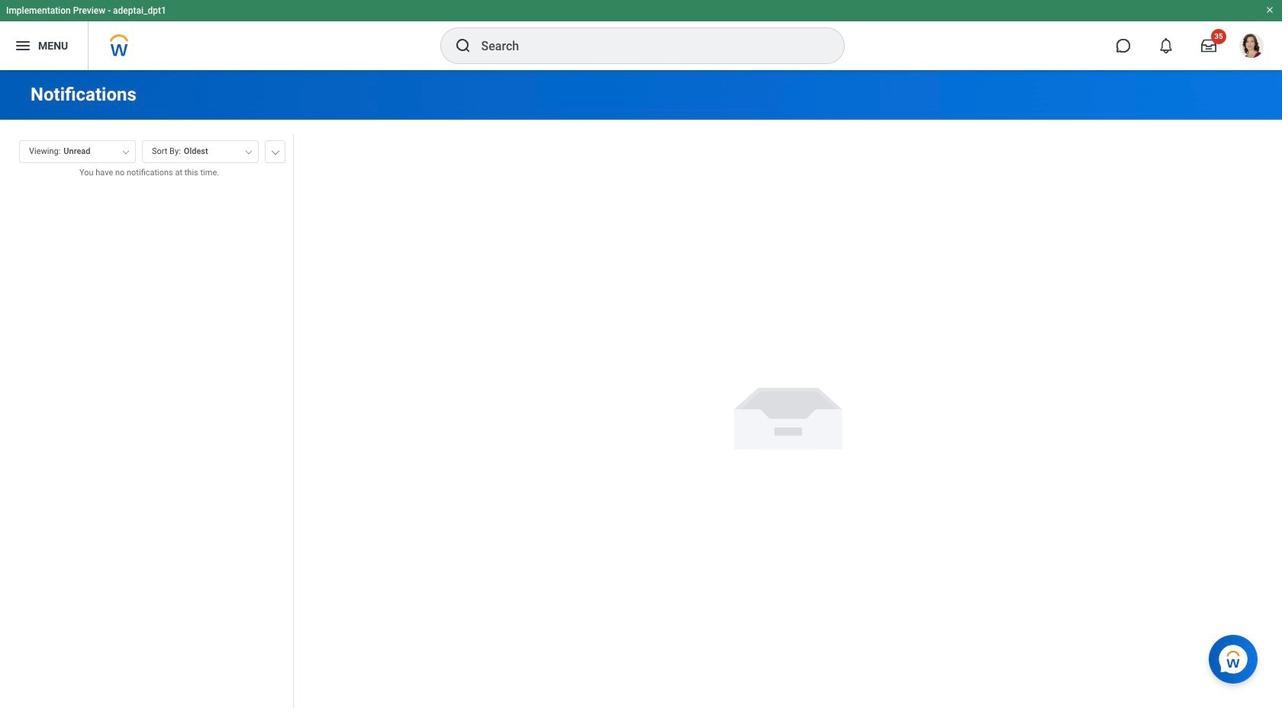Task type: vqa. For each thing, say whether or not it's contained in the screenshot.
PAY CALCULATION BY PERIOD 10 ITEMS
no



Task type: locate. For each thing, give the bounding box(es) containing it.
profile logan mcneil image
[[1239, 34, 1264, 61]]

banner
[[0, 0, 1282, 70]]

search image
[[454, 37, 472, 55]]

main content
[[0, 70, 1282, 709]]

reading pane region
[[294, 121, 1282, 709]]

inbox items list box
[[0, 191, 293, 709]]

tab panel
[[0, 134, 293, 709]]



Task type: describe. For each thing, give the bounding box(es) containing it.
Search Workday  search field
[[481, 29, 812, 63]]

justify image
[[14, 37, 32, 55]]

notifications large image
[[1158, 38, 1174, 53]]

more image
[[271, 147, 280, 155]]

close environment banner image
[[1265, 5, 1274, 14]]

inbox large image
[[1201, 38, 1216, 53]]



